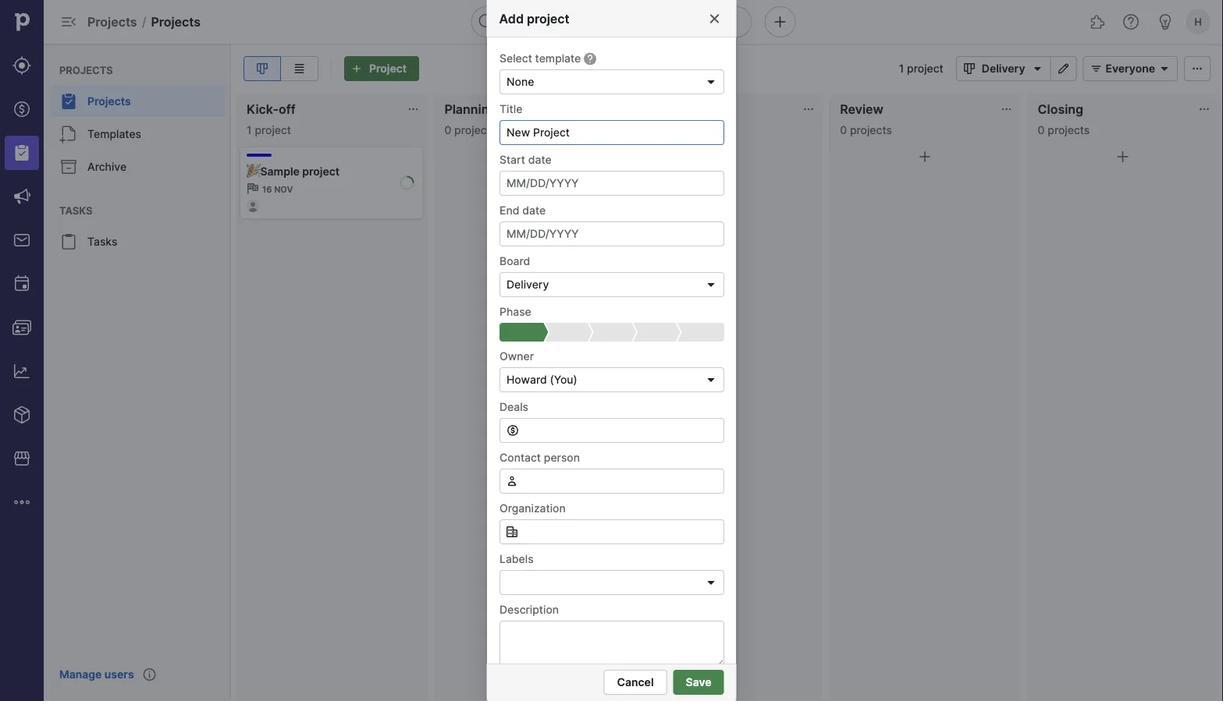 Task type: locate. For each thing, give the bounding box(es) containing it.
project inside kick-off 1 project
[[255, 123, 291, 137]]

title
[[499, 102, 522, 116]]

0 inside implementation 0 projects
[[642, 123, 649, 137]]

menu containing projects
[[44, 44, 231, 702]]

projects for planning
[[454, 123, 497, 137]]

2 color undefined image from the top
[[59, 158, 78, 176]]

projects
[[87, 14, 137, 29], [151, 14, 201, 29], [59, 64, 113, 76], [87, 95, 131, 108]]

1 horizontal spatial delivery
[[982, 62, 1025, 75]]

nov
[[274, 185, 293, 195]]

projects image
[[12, 144, 31, 162]]

color primary image inside none popup button
[[705, 76, 717, 88]]

2 0 from the left
[[642, 123, 649, 137]]

planning
[[445, 101, 497, 117]]

projects down implementation
[[652, 123, 694, 137]]

start date
[[499, 153, 551, 166]]

none field open menu
[[499, 571, 724, 596]]

2 horizontal spatial color secondary rgba image
[[1001, 103, 1013, 116]]

delivery left edit board icon
[[982, 62, 1025, 75]]

0 vertical spatial color undefined image
[[59, 92, 78, 111]]

projects
[[454, 123, 497, 137], [652, 123, 694, 137], [850, 123, 892, 137], [1048, 123, 1090, 137]]

project
[[527, 11, 570, 26], [907, 62, 944, 75], [255, 123, 291, 137], [302, 165, 340, 178]]

tasks inside 'link'
[[87, 235, 117, 249]]

3 0 from the left
[[840, 123, 847, 137]]

save button
[[673, 671, 724, 696]]

color secondary rgba image down delivery button
[[1001, 103, 1013, 116]]

color undefined image down color undefined icon at the left of the page
[[59, 158, 78, 176]]

None text field
[[519, 419, 723, 443], [499, 469, 724, 494], [499, 621, 724, 668], [519, 419, 723, 443], [499, 469, 724, 494], [499, 621, 724, 668]]

3 projects from the left
[[850, 123, 892, 137]]

products image
[[12, 406, 31, 425]]

howard (you)
[[506, 374, 577, 387]]

0 down planning
[[445, 123, 451, 137]]

1
[[899, 62, 904, 75], [247, 123, 252, 137]]

end
[[499, 204, 519, 217]]

1 horizontal spatial color secondary rgba image
[[803, 103, 815, 116]]

projects for implementation
[[652, 123, 694, 137]]

1 horizontal spatial color secondary rgba image
[[1198, 103, 1211, 116]]

🎉  sample project
[[247, 165, 340, 178]]

projects for closing
[[1048, 123, 1090, 137]]

h button
[[1183, 6, 1214, 37]]

add
[[499, 11, 524, 26]]

0 inside "planning 0 projects"
[[445, 123, 451, 137]]

projects up templates
[[87, 95, 131, 108]]

0 down closing
[[1038, 123, 1045, 137]]

color secondary rgba image left review
[[803, 103, 815, 116]]

quick help image
[[1122, 12, 1141, 31]]

tasks
[[59, 205, 92, 217], [87, 235, 117, 249]]

delivery
[[982, 62, 1025, 75], [506, 278, 549, 292]]

4 0 from the left
[[1038, 123, 1045, 137]]

16
[[262, 185, 272, 195]]

closing
[[1038, 101, 1084, 117]]

project button
[[344, 56, 419, 81]]

0 horizontal spatial delivery
[[506, 278, 549, 292]]

0
[[445, 123, 451, 137], [642, 123, 649, 137], [840, 123, 847, 137], [1038, 123, 1045, 137]]

open menu image
[[705, 577, 717, 589]]

1 vertical spatial mm/dd/yyyy text field
[[499, 222, 724, 247]]

color undefined image up color undefined icon at the left of the page
[[59, 92, 78, 111]]

h
[[1195, 16, 1202, 28]]

project left delivery button
[[907, 62, 944, 75]]

menu item
[[0, 131, 44, 175]]

color primary image
[[960, 62, 979, 75], [1029, 62, 1047, 75], [1155, 62, 1174, 75], [705, 76, 717, 88], [520, 148, 539, 166], [916, 148, 934, 166], [506, 425, 519, 437], [506, 475, 518, 488]]

color secondary rgba image for closing
[[1198, 103, 1211, 116]]

color primary image inside everyone button
[[1087, 62, 1106, 75]]

edit board image
[[1054, 62, 1073, 75]]

sample
[[260, 165, 300, 178]]

projects / projects
[[87, 14, 201, 29]]

2 vertical spatial color undefined image
[[59, 233, 78, 251]]

kick-
[[247, 101, 279, 117]]

3 color secondary rgba image from the left
[[1001, 103, 1013, 116]]

2 color secondary rgba image from the left
[[1198, 103, 1211, 116]]

color undefined image for tasks
[[59, 233, 78, 251]]

None field
[[499, 418, 724, 443], [499, 469, 724, 494], [499, 520, 724, 545], [499, 571, 724, 596], [499, 418, 724, 443], [499, 469, 724, 494], [499, 520, 724, 545]]

project
[[369, 62, 407, 75]]

color undefined image right sales inbox icon
[[59, 233, 78, 251]]

0 horizontal spatial 1
[[247, 123, 252, 137]]

0 inside review 0 projects
[[840, 123, 847, 137]]

MM/DD/YYYY text field
[[499, 171, 724, 196], [499, 222, 724, 247]]

delivery button
[[499, 272, 724, 297]]

color undefined image
[[59, 125, 78, 144]]

info image
[[143, 669, 156, 682]]

None text field
[[499, 120, 724, 145], [499, 520, 724, 545], [499, 120, 724, 145], [499, 520, 724, 545]]

date right start
[[528, 153, 551, 166]]

0 horizontal spatial color secondary rgba image
[[407, 103, 420, 116]]

1 vertical spatial 1
[[247, 123, 252, 137]]

color undefined image inside tasks 'link'
[[59, 233, 78, 251]]

templates
[[87, 128, 141, 141]]

none button
[[499, 69, 724, 94]]

users
[[104, 669, 134, 682]]

projects down review
[[850, 123, 892, 137]]

0 for planning
[[445, 123, 451, 137]]

1 projects from the left
[[454, 123, 497, 137]]

projects down closing
[[1048, 123, 1090, 137]]

color secondary rgba image down none field
[[605, 103, 617, 116]]

color secondary rgba image
[[605, 103, 617, 116], [803, 103, 815, 116], [1001, 103, 1013, 116]]

1 color secondary rgba image from the left
[[605, 103, 617, 116]]

date
[[528, 153, 551, 166], [522, 204, 545, 217]]

0 vertical spatial tasks
[[59, 205, 92, 217]]

home image
[[10, 10, 34, 34]]

review
[[840, 101, 884, 117]]

end date
[[499, 204, 545, 217]]

color undefined image inside projects 'link'
[[59, 92, 78, 111]]

1 color undefined image from the top
[[59, 92, 78, 111]]

0 down implementation
[[642, 123, 649, 137]]

color primary image
[[708, 12, 721, 25], [1087, 62, 1106, 75], [1188, 62, 1207, 75], [718, 148, 737, 166], [1114, 148, 1132, 166], [705, 279, 717, 291], [705, 374, 717, 386], [506, 526, 518, 539]]

color muted image
[[584, 53, 596, 65]]

0 vertical spatial date
[[528, 153, 551, 166]]

organization
[[499, 502, 565, 515]]

1 vertical spatial delivery
[[506, 278, 549, 292]]

mm/dd/yyyy text field for start date
[[499, 171, 724, 196]]

2 color secondary rgba image from the left
[[803, 103, 815, 116]]

1 vertical spatial color undefined image
[[59, 158, 78, 176]]

description
[[499, 603, 559, 617]]

projects down menu toggle image
[[59, 64, 113, 76]]

projects inside "planning 0 projects"
[[454, 123, 497, 137]]

Search Pipedrive field
[[471, 6, 752, 37]]

(you)
[[550, 374, 577, 387]]

select template
[[499, 52, 581, 65]]

color undefined image inside archive 'link'
[[59, 158, 78, 176]]

quick add image
[[771, 12, 790, 31]]

1 vertical spatial date
[[522, 204, 545, 217]]

projects left /
[[87, 14, 137, 29]]

contact
[[499, 451, 541, 465]]

0 down review
[[840, 123, 847, 137]]

2 projects from the left
[[652, 123, 694, 137]]

projects inside implementation 0 projects
[[652, 123, 694, 137]]

date right end
[[522, 204, 545, 217]]

archive
[[87, 160, 127, 174]]

delivery inside button
[[982, 62, 1025, 75]]

0 horizontal spatial color secondary rgba image
[[605, 103, 617, 116]]

project down kick-
[[255, 123, 291, 137]]

projects inside review 0 projects
[[850, 123, 892, 137]]

1 vertical spatial tasks
[[87, 235, 117, 249]]

date for end date
[[522, 204, 545, 217]]

1 0 from the left
[[445, 123, 451, 137]]

color secondary rgba image
[[407, 103, 420, 116], [1198, 103, 1211, 116]]

projects down planning
[[454, 123, 497, 137]]

color undefined image
[[59, 92, 78, 111], [59, 158, 78, 176], [59, 233, 78, 251]]

sales inbox image
[[12, 231, 31, 250]]

0 vertical spatial mm/dd/yyyy text field
[[499, 171, 724, 196]]

1 horizontal spatial 1
[[899, 62, 904, 75]]

menu
[[0, 0, 44, 702], [44, 44, 231, 702]]

4 projects from the left
[[1048, 123, 1090, 137]]

delivery down board at the top
[[506, 278, 549, 292]]

3 color undefined image from the top
[[59, 233, 78, 251]]

projects for review
[[850, 123, 892, 137]]

0 vertical spatial delivery
[[982, 62, 1025, 75]]

projects inside closing 0 projects
[[1048, 123, 1090, 137]]

1 color secondary rgba image from the left
[[407, 103, 420, 116]]

color primary inverted image
[[347, 62, 366, 75]]

0 inside closing 0 projects
[[1038, 123, 1045, 137]]

1 mm/dd/yyyy text field from the top
[[499, 171, 724, 196]]

delivery button
[[956, 56, 1050, 81]]

projects inside 'link'
[[87, 95, 131, 108]]

2 mm/dd/yyyy text field from the top
[[499, 222, 724, 247]]



Task type: describe. For each thing, give the bounding box(es) containing it.
None field
[[499, 69, 724, 94]]

color undefined image for projects
[[59, 92, 78, 111]]

implementation 0 projects
[[642, 101, 737, 137]]

menu toggle image
[[59, 12, 78, 31]]

color primary image inside delivery popup button
[[705, 279, 717, 291]]

manage users
[[59, 669, 134, 682]]

sales assistant image
[[1156, 12, 1175, 31]]

save
[[686, 676, 712, 690]]

contact person
[[499, 451, 580, 465]]

off
[[279, 101, 296, 117]]

🎉
[[247, 165, 258, 178]]

tasks link
[[50, 226, 225, 258]]

board image
[[253, 62, 272, 75]]

deals image
[[12, 100, 31, 119]]

projects link
[[50, 86, 225, 117]]

closing 0 projects
[[1038, 101, 1090, 137]]

16 nov
[[262, 185, 293, 195]]

color secondary rgba image for review
[[1001, 103, 1013, 116]]

color secondary image
[[247, 183, 259, 195]]

color secondary rgba image for kick-off
[[407, 103, 420, 116]]

delivery inside popup button
[[506, 278, 549, 292]]

marketplace image
[[12, 450, 31, 468]]

everyone button
[[1083, 56, 1178, 81]]

project right "sample"
[[302, 165, 340, 178]]

project right "add"
[[527, 11, 570, 26]]

color undefined image for archive
[[59, 158, 78, 176]]

1 inside kick-off 1 project
[[247, 123, 252, 137]]

templates link
[[50, 119, 225, 150]]

select
[[499, 52, 532, 65]]

projects right /
[[151, 14, 201, 29]]

leads image
[[12, 56, 31, 75]]

person
[[544, 451, 580, 465]]

date for start date
[[528, 153, 551, 166]]

more image
[[12, 493, 31, 512]]

0 for implementation
[[642, 123, 649, 137]]

howard (you) button
[[499, 368, 724, 393]]

0 for closing
[[1038, 123, 1045, 137]]

campaigns image
[[12, 187, 31, 206]]

howard
[[506, 374, 547, 387]]

planning 0 projects
[[445, 101, 497, 137]]

kick-off 1 project
[[247, 101, 296, 137]]

/
[[142, 14, 146, 29]]

projects menu item
[[44, 86, 231, 117]]

labels
[[499, 553, 533, 566]]

list image
[[290, 62, 309, 75]]

cancel
[[617, 676, 654, 690]]

start
[[499, 153, 525, 166]]

Howard (You) field
[[499, 368, 724, 393]]

activities image
[[12, 275, 31, 294]]

phase
[[499, 305, 531, 319]]

implementation
[[642, 101, 737, 117]]

owner
[[499, 350, 534, 363]]

archive link
[[50, 151, 225, 183]]

1 project
[[899, 62, 944, 75]]

manage users button
[[50, 661, 143, 689]]

manage
[[59, 669, 102, 682]]

add project
[[499, 11, 570, 26]]

color primary image inside howard (you) "popup button"
[[705, 374, 717, 386]]

template
[[535, 52, 581, 65]]

0 for review
[[840, 123, 847, 137]]

none
[[506, 75, 534, 89]]

Delivery field
[[499, 272, 724, 297]]

deals
[[499, 401, 528, 414]]

0 vertical spatial 1
[[899, 62, 904, 75]]

insights image
[[12, 362, 31, 381]]

cancel button
[[604, 671, 667, 696]]

color secondary rgba image for implementation
[[803, 103, 815, 116]]

review 0 projects
[[840, 101, 892, 137]]

board
[[499, 255, 530, 268]]

mm/dd/yyyy text field for end date
[[499, 222, 724, 247]]

everyone
[[1106, 62, 1155, 75]]

contacts image
[[12, 319, 31, 337]]

color primary image inside everyone button
[[1155, 62, 1174, 75]]

color secondary rgba image for planning
[[605, 103, 617, 116]]



Task type: vqa. For each thing, say whether or not it's contained in the screenshot.
color secondary 'Image'
yes



